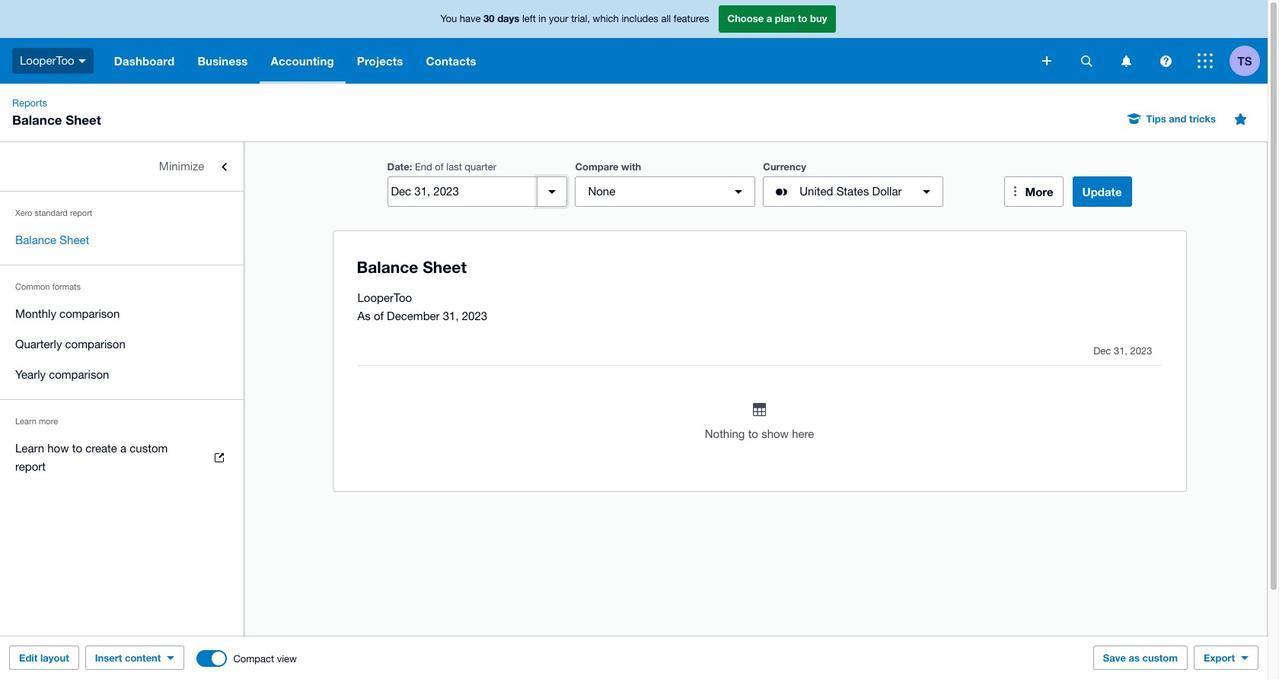 Task type: locate. For each thing, give the bounding box(es) containing it.
svg image
[[1198, 53, 1213, 69], [1081, 55, 1092, 67], [1160, 55, 1171, 67], [78, 59, 86, 63]]

custom right as at bottom right
[[1142, 652, 1178, 665]]

0 vertical spatial 31,
[[443, 310, 459, 323]]

edit layout button
[[9, 646, 79, 671]]

custom right 'create'
[[130, 442, 168, 455]]

0 horizontal spatial to
[[72, 442, 82, 455]]

edit
[[19, 652, 38, 665]]

1 vertical spatial of
[[374, 310, 384, 323]]

0 horizontal spatial report
[[15, 461, 46, 474]]

more button
[[1004, 177, 1063, 207]]

1 horizontal spatial custom
[[1142, 652, 1178, 665]]

report output element
[[357, 338, 1161, 474]]

content
[[125, 652, 161, 665]]

1 horizontal spatial a
[[766, 12, 772, 25]]

date
[[387, 161, 409, 173]]

loopertoo
[[20, 54, 74, 67], [357, 292, 412, 305]]

1 learn from the top
[[15, 417, 36, 426]]

balance sheet link
[[0, 225, 244, 256]]

report right standard
[[70, 209, 92, 218]]

to right how
[[72, 442, 82, 455]]

0 horizontal spatial 31,
[[443, 310, 459, 323]]

nothing
[[705, 428, 745, 441]]

you have 30 days left in your trial, which includes all features
[[440, 12, 709, 25]]

2 learn from the top
[[15, 442, 44, 455]]

2 vertical spatial to
[[72, 442, 82, 455]]

custom
[[130, 442, 168, 455], [1142, 652, 1178, 665]]

comparison down formats
[[59, 308, 120, 321]]

0 horizontal spatial 2023
[[462, 310, 487, 323]]

Select end date field
[[388, 177, 537, 206]]

1 horizontal spatial to
[[748, 428, 758, 441]]

1 horizontal spatial 31,
[[1114, 346, 1128, 357]]

0 horizontal spatial of
[[374, 310, 384, 323]]

to
[[798, 12, 807, 25], [748, 428, 758, 441], [72, 442, 82, 455]]

banner
[[0, 0, 1268, 84]]

remove from favorites image
[[1225, 104, 1255, 134]]

layout
[[40, 652, 69, 665]]

tips and tricks button
[[1119, 107, 1225, 131]]

comparison for yearly comparison
[[49, 368, 109, 381]]

of left last
[[435, 161, 444, 173]]

svg image
[[1121, 55, 1131, 67], [1042, 56, 1051, 65]]

a right 'create'
[[120, 442, 126, 455]]

1 vertical spatial 2023
[[1130, 346, 1152, 357]]

minimize
[[159, 160, 204, 173]]

0 vertical spatial balance
[[12, 112, 62, 128]]

2023 right dec
[[1130, 346, 1152, 357]]

learn how to create a custom report link
[[0, 434, 244, 483]]

0 vertical spatial a
[[766, 12, 772, 25]]

1 vertical spatial comparison
[[65, 338, 125, 351]]

of inside date : end of last quarter
[[435, 161, 444, 173]]

loopertoo inside popup button
[[20, 54, 74, 67]]

business button
[[186, 38, 259, 84]]

1 vertical spatial to
[[748, 428, 758, 441]]

31, right december
[[443, 310, 459, 323]]

1 horizontal spatial of
[[435, 161, 444, 173]]

1 vertical spatial 31,
[[1114, 346, 1128, 357]]

to inside report output element
[[748, 428, 758, 441]]

1 horizontal spatial report
[[70, 209, 92, 218]]

2023 right december
[[462, 310, 487, 323]]

a inside "learn how to create a custom report"
[[120, 442, 126, 455]]

sheet down xero standard report at the top left of page
[[60, 234, 89, 247]]

0 vertical spatial learn
[[15, 417, 36, 426]]

balance down the xero
[[15, 234, 56, 247]]

monthly comparison link
[[0, 299, 244, 330]]

:
[[409, 161, 412, 173]]

dollar
[[872, 185, 902, 198]]

of right as
[[374, 310, 384, 323]]

quarter
[[465, 161, 496, 173]]

2 horizontal spatial to
[[798, 12, 807, 25]]

united
[[800, 185, 833, 198]]

0 vertical spatial sheet
[[66, 112, 101, 128]]

as
[[1129, 652, 1140, 665]]

sheet up minimize button
[[66, 112, 101, 128]]

comparison down monthly comparison link
[[65, 338, 125, 351]]

balance
[[12, 112, 62, 128], [15, 234, 56, 247]]

show
[[761, 428, 789, 441]]

loopertoo button
[[0, 38, 103, 84]]

a
[[766, 12, 772, 25], [120, 442, 126, 455]]

update button
[[1072, 177, 1132, 207]]

0 vertical spatial 2023
[[462, 310, 487, 323]]

common formats
[[15, 282, 81, 292]]

to left buy
[[798, 12, 807, 25]]

a left plan
[[766, 12, 772, 25]]

1 vertical spatial learn
[[15, 442, 44, 455]]

report down learn more
[[15, 461, 46, 474]]

0 vertical spatial of
[[435, 161, 444, 173]]

0 vertical spatial report
[[70, 209, 92, 218]]

comparison down quarterly comparison
[[49, 368, 109, 381]]

1 vertical spatial report
[[15, 461, 46, 474]]

comparison
[[59, 308, 120, 321], [65, 338, 125, 351], [49, 368, 109, 381]]

quarterly
[[15, 338, 62, 351]]

0 horizontal spatial custom
[[130, 442, 168, 455]]

2023 inside report output element
[[1130, 346, 1152, 357]]

yearly
[[15, 368, 46, 381]]

0 vertical spatial comparison
[[59, 308, 120, 321]]

30
[[484, 12, 495, 25]]

balance inside reports balance sheet
[[12, 112, 62, 128]]

sheet
[[66, 112, 101, 128], [60, 234, 89, 247]]

0 vertical spatial custom
[[130, 442, 168, 455]]

december
[[387, 310, 440, 323]]

and
[[1169, 113, 1187, 125]]

learn left "more"
[[15, 417, 36, 426]]

1 horizontal spatial loopertoo
[[357, 292, 412, 305]]

learn inside "learn how to create a custom report"
[[15, 442, 44, 455]]

loopertoo as of december 31, 2023
[[357, 292, 487, 323]]

none button
[[575, 177, 755, 207]]

31, right dec
[[1114, 346, 1128, 357]]

0 vertical spatial to
[[798, 12, 807, 25]]

1 vertical spatial a
[[120, 442, 126, 455]]

how
[[47, 442, 69, 455]]

0 horizontal spatial loopertoo
[[20, 54, 74, 67]]

learn down learn more
[[15, 442, 44, 455]]

minimize button
[[0, 152, 244, 182]]

balance down reports link at left top
[[12, 112, 62, 128]]

31, inside loopertoo as of december 31, 2023
[[443, 310, 459, 323]]

quarterly comparison
[[15, 338, 125, 351]]

formats
[[52, 282, 81, 292]]

trial,
[[571, 13, 590, 25]]

2 vertical spatial comparison
[[49, 368, 109, 381]]

1 horizontal spatial 2023
[[1130, 346, 1152, 357]]

view
[[277, 654, 297, 665]]

loopertoo up as
[[357, 292, 412, 305]]

1 vertical spatial custom
[[1142, 652, 1178, 665]]

comparison for quarterly comparison
[[65, 338, 125, 351]]

1 vertical spatial loopertoo
[[357, 292, 412, 305]]

features
[[674, 13, 709, 25]]

last
[[446, 161, 462, 173]]

learn
[[15, 417, 36, 426], [15, 442, 44, 455]]

report inside "learn how to create a custom report"
[[15, 461, 46, 474]]

0 horizontal spatial a
[[120, 442, 126, 455]]

list of convenience dates image
[[537, 177, 567, 207]]

loopertoo inside loopertoo as of december 31, 2023
[[357, 292, 412, 305]]

0 vertical spatial loopertoo
[[20, 54, 74, 67]]

to left show
[[748, 428, 758, 441]]

loopertoo up reports
[[20, 54, 74, 67]]

insert content button
[[85, 646, 185, 671]]

have
[[460, 13, 481, 25]]

1 vertical spatial balance
[[15, 234, 56, 247]]



Task type: vqa. For each thing, say whether or not it's contained in the screenshot.
Columns
no



Task type: describe. For each thing, give the bounding box(es) containing it.
learn for learn how to create a custom report
[[15, 442, 44, 455]]

0 horizontal spatial svg image
[[1042, 56, 1051, 65]]

tricks
[[1189, 113, 1216, 125]]

export
[[1204, 652, 1235, 665]]

buy
[[810, 12, 827, 25]]

contacts
[[426, 54, 476, 68]]

xero
[[15, 209, 32, 218]]

yearly comparison link
[[0, 360, 244, 391]]

edit layout
[[19, 652, 69, 665]]

to inside banner
[[798, 12, 807, 25]]

banner containing ts
[[0, 0, 1268, 84]]

choose a plan to buy
[[727, 12, 827, 25]]

reports balance sheet
[[12, 97, 101, 128]]

contacts button
[[414, 38, 488, 84]]

compare
[[575, 161, 619, 173]]

you
[[440, 13, 457, 25]]

save
[[1103, 652, 1126, 665]]

includes
[[622, 13, 658, 25]]

yearly comparison
[[15, 368, 109, 381]]

accounting
[[271, 54, 334, 68]]

none
[[588, 185, 615, 198]]

projects button
[[345, 38, 414, 84]]

dashboard
[[114, 54, 175, 68]]

custom inside "learn how to create a custom report"
[[130, 442, 168, 455]]

business
[[197, 54, 248, 68]]

accounting button
[[259, 38, 345, 84]]

dashboard link
[[103, 38, 186, 84]]

learn more
[[15, 417, 58, 426]]

custom inside button
[[1142, 652, 1178, 665]]

currency
[[763, 161, 806, 173]]

svg image inside the loopertoo popup button
[[78, 59, 86, 63]]

common
[[15, 282, 50, 292]]

comparison for monthly comparison
[[59, 308, 120, 321]]

loopertoo for loopertoo as of december 31, 2023
[[357, 292, 412, 305]]

united states dollar
[[800, 185, 902, 198]]

save as custom
[[1103, 652, 1178, 665]]

insert
[[95, 652, 122, 665]]

monthly comparison
[[15, 308, 120, 321]]

ts button
[[1230, 38, 1268, 84]]

insert content
[[95, 652, 161, 665]]

reports link
[[6, 96, 53, 111]]

31, inside report output element
[[1114, 346, 1128, 357]]

update
[[1082, 185, 1122, 199]]

export button
[[1194, 646, 1258, 671]]

tips and tricks
[[1146, 113, 1216, 125]]

standard
[[35, 209, 68, 218]]

plan
[[775, 12, 795, 25]]

tips
[[1146, 113, 1166, 125]]

to inside "learn how to create a custom report"
[[72, 442, 82, 455]]

1 vertical spatial sheet
[[60, 234, 89, 247]]

ts
[[1238, 54, 1252, 67]]

balance sheet
[[15, 234, 89, 247]]

which
[[593, 13, 619, 25]]

states
[[836, 185, 869, 198]]

save as custom button
[[1093, 646, 1188, 671]]

as
[[357, 310, 371, 323]]

your
[[549, 13, 568, 25]]

1 horizontal spatial svg image
[[1121, 55, 1131, 67]]

days
[[497, 12, 519, 25]]

compact
[[233, 654, 274, 665]]

in
[[539, 13, 546, 25]]

2023 inside loopertoo as of december 31, 2023
[[462, 310, 487, 323]]

date : end of last quarter
[[387, 161, 496, 173]]

loopertoo for loopertoo
[[20, 54, 74, 67]]

of inside loopertoo as of december 31, 2023
[[374, 310, 384, 323]]

more
[[39, 417, 58, 426]]

create
[[85, 442, 117, 455]]

choose
[[727, 12, 764, 25]]

learn for learn more
[[15, 417, 36, 426]]

all
[[661, 13, 671, 25]]

nothing to show here
[[705, 428, 814, 441]]

learn how to create a custom report
[[15, 442, 168, 474]]

dec 31, 2023
[[1093, 346, 1152, 357]]

projects
[[357, 54, 403, 68]]

here
[[792, 428, 814, 441]]

united states dollar button
[[763, 177, 943, 207]]

compact view
[[233, 654, 297, 665]]

dec
[[1093, 346, 1111, 357]]

sheet inside reports balance sheet
[[66, 112, 101, 128]]

xero standard report
[[15, 209, 92, 218]]

compare with
[[575, 161, 641, 173]]

quarterly comparison link
[[0, 330, 244, 360]]

with
[[621, 161, 641, 173]]

monthly
[[15, 308, 56, 321]]

reports
[[12, 97, 47, 109]]

Report title field
[[353, 250, 1155, 285]]

end
[[415, 161, 432, 173]]

left
[[522, 13, 536, 25]]

more
[[1025, 185, 1053, 199]]



